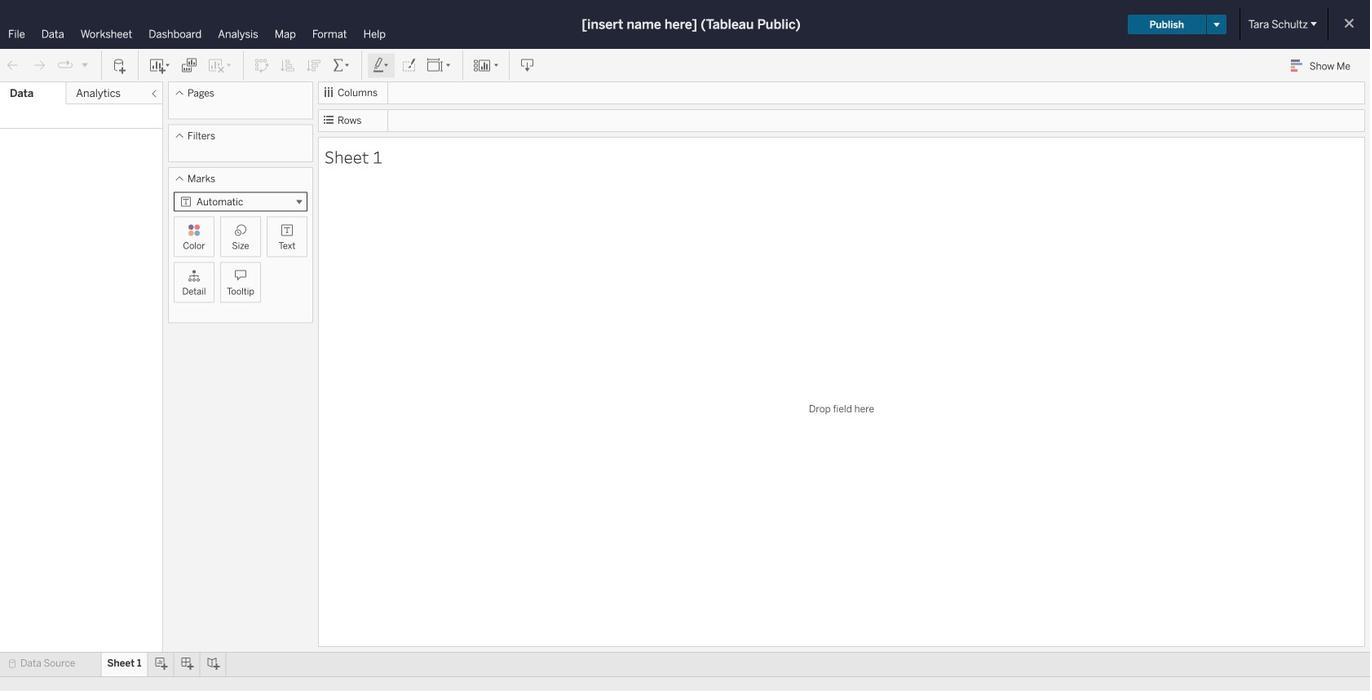 Task type: vqa. For each thing, say whether or not it's contained in the screenshot.
the 'sort descending' icon
yes



Task type: locate. For each thing, give the bounding box(es) containing it.
download image
[[520, 57, 536, 74]]

undo image
[[5, 57, 21, 74]]

replay animation image
[[57, 57, 73, 74]]

fit image
[[427, 57, 453, 74]]

sort ascending image
[[280, 57, 296, 74]]

sort descending image
[[306, 57, 322, 74]]

show/hide cards image
[[473, 57, 499, 74]]

clear sheet image
[[207, 57, 233, 74]]

format workbook image
[[400, 57, 417, 74]]



Task type: describe. For each thing, give the bounding box(es) containing it.
redo image
[[31, 57, 47, 74]]

new data source image
[[112, 57, 128, 74]]

collapse image
[[149, 89, 159, 99]]

new worksheet image
[[148, 57, 171, 74]]

duplicate image
[[181, 57, 197, 74]]

replay animation image
[[80, 60, 90, 70]]

swap rows and columns image
[[254, 57, 270, 74]]

highlight image
[[372, 57, 391, 74]]

totals image
[[332, 57, 352, 74]]



